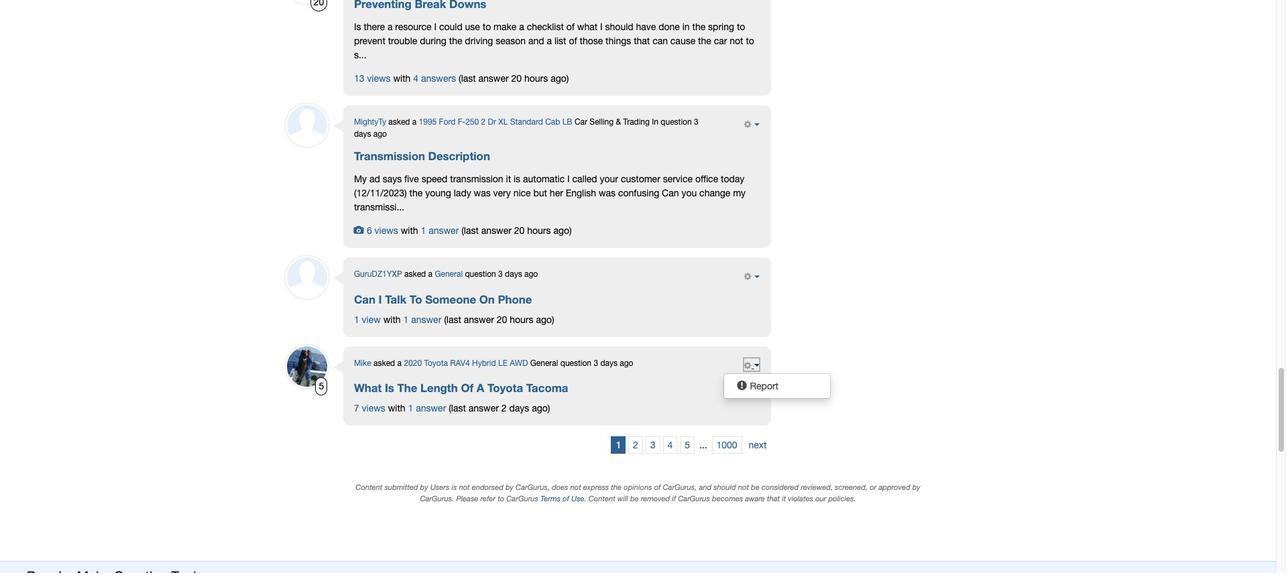 Task type: describe. For each thing, give the bounding box(es) containing it.
what
[[578, 22, 598, 32]]

ago inside car selling & trading in             question             3 days ago
[[374, 130, 387, 139]]

not up aware
[[739, 483, 749, 492]]

1 vertical spatial question
[[465, 270, 496, 279]]

.
[[585, 494, 587, 503]]

mike link
[[354, 359, 371, 368]]

the right in
[[693, 22, 706, 32]]

7 views with 1 answer (last answer 2 days ago)
[[354, 403, 550, 414]]

le
[[498, 359, 508, 368]]

of left use
[[563, 494, 570, 503]]

my
[[354, 174, 367, 185]]

1 inside "pagination navigation" navigation
[[616, 440, 621, 451]]

transmission
[[354, 150, 425, 163]]

our
[[816, 494, 827, 503]]

views for 6
[[375, 226, 398, 236]]

five
[[405, 174, 419, 185]]

if
[[672, 494, 676, 503]]

there
[[364, 22, 385, 32]]

i up during
[[434, 22, 437, 32]]

or
[[870, 483, 877, 492]]

answer down length
[[416, 403, 446, 414]]

xl
[[499, 118, 508, 127]]

lb
[[563, 118, 573, 127]]

approved
[[879, 483, 911, 492]]

not up please
[[459, 483, 470, 492]]

nice
[[514, 188, 531, 199]]

with for 7 views
[[388, 403, 406, 414]]

violates
[[789, 494, 814, 503]]

1 vertical spatial general
[[531, 359, 559, 368]]

can inside the my ad says five speed transmission it is automatic   i called your customer service office today (12/11/2023) the young lady was  very nice but her english was confusing   can you change my transmissi...
[[662, 188, 679, 199]]

with right 6 views
[[401, 226, 418, 236]]

i inside can i talk to someone on phone link
[[379, 293, 382, 306]]

is inside the my ad says five speed transmission it is automatic   i called your customer service office today (12/11/2023) the young lady was  very nice but her english was confusing   can you change my transmissi...
[[514, 174, 521, 185]]

not up use
[[571, 483, 582, 492]]

prevent
[[354, 36, 386, 46]]

of left "what"
[[567, 22, 575, 32]]

2 inside "pagination navigation" navigation
[[633, 440, 639, 451]]

(last down lady
[[462, 226, 479, 236]]

dr
[[488, 118, 496, 127]]

is inside content submitted by users is not endorsed by cargurus, does not express the opinions of cargurus, and should not be considered reviewed, screened, or approved by cargurus. please refer to cargurus
[[452, 483, 457, 492]]

english
[[566, 188, 597, 199]]

6 views link
[[354, 226, 398, 236]]

in
[[652, 118, 659, 127]]

aware
[[746, 494, 765, 503]]

change
[[700, 188, 731, 199]]

car
[[714, 36, 728, 46]]

terms
[[541, 494, 561, 503]]

screened,
[[835, 483, 868, 492]]

gurudz1yxp
[[354, 270, 402, 279]]

the
[[398, 382, 418, 395]]

1 view with 1 answer (last answer 20 hours ago)
[[354, 314, 555, 325]]

question inside car selling & trading in             question             3 days ago
[[661, 118, 692, 127]]

asked for is
[[374, 359, 395, 368]]

cause
[[671, 36, 696, 46]]

car selling & trading in             question             3 days ago
[[354, 118, 699, 139]]

1 by from the left
[[420, 483, 428, 492]]

use
[[572, 494, 585, 503]]

0 horizontal spatial toyota
[[424, 359, 448, 368]]

1995
[[419, 118, 437, 127]]

transmission description link
[[354, 150, 490, 163]]

policies.
[[829, 494, 856, 503]]

mightyty
[[354, 118, 386, 127]]

spring
[[709, 22, 735, 32]]

3 inside "pagination navigation" navigation
[[651, 440, 656, 451]]

1 vertical spatial 20
[[514, 226, 525, 236]]

to right the car
[[746, 36, 755, 46]]

automatic
[[523, 174, 565, 185]]

2 link
[[629, 437, 643, 454]]

terms of use . content will be removed if cargurus becomes aware that it violates our policies.
[[541, 494, 856, 503]]

views for 13
[[367, 73, 391, 84]]

tacoma
[[527, 382, 569, 395]]

20 for 1 view with 1 answer (last answer 20 hours ago)
[[497, 314, 507, 325]]

hybrid
[[472, 359, 496, 368]]

days inside car selling & trading in             question             3 days ago
[[354, 130, 371, 139]]

1 down the
[[408, 403, 414, 414]]

7
[[354, 403, 359, 414]]

1 vertical spatial it
[[782, 494, 786, 503]]

2020
[[404, 359, 422, 368]]

1 down 'talk'
[[404, 314, 409, 325]]

can inside can i talk to someone on phone link
[[354, 293, 376, 306]]

answer down on at the bottom left of page
[[464, 314, 494, 325]]

4 answers link
[[414, 73, 456, 84]]

you
[[682, 188, 697, 199]]

1 horizontal spatial content
[[589, 494, 616, 503]]

use
[[465, 22, 480, 32]]

my
[[733, 188, 746, 199]]

the inside content submitted by users is not endorsed by cargurus, does not express the opinions of cargurus, and should not be considered reviewed, screened, or approved by cargurus. please refer to cargurus
[[611, 483, 622, 492]]

newest tab panel
[[284, 0, 831, 454]]

is inside is there a resource i could use to make a checklist of what i should  have done  in the spring to prevent trouble during the driving season and a list of those  things that can  cause the car not to s...
[[354, 22, 361, 32]]

in
[[683, 22, 690, 32]]

the left the car
[[699, 36, 712, 46]]

1 link
[[611, 437, 626, 454]]

phone
[[498, 293, 532, 306]]

hours for 1 view with 1 answer (last answer 20 hours ago)
[[510, 314, 534, 325]]

what is the length of a toyota tacoma
[[354, 382, 569, 395]]

answer down driving
[[479, 73, 509, 84]]

ago) for 7 views with 1 answer (last answer 2 days ago)
[[532, 403, 550, 414]]

a for mike asked a 2020 toyota rav4 hybrid le awd general             question             3 days ago
[[398, 359, 402, 368]]

2 by from the left
[[506, 483, 514, 492]]

the down could
[[449, 36, 463, 46]]

users
[[431, 483, 450, 492]]

to
[[410, 293, 422, 306]]

mike asked a 2020 toyota rav4 hybrid le awd general             question             3 days ago
[[354, 359, 634, 368]]

endorsed
[[472, 483, 504, 492]]

gurudz1yxp asked a general question             3 days ago
[[354, 270, 538, 279]]

2 cargurus from the left
[[678, 494, 710, 503]]

says
[[383, 174, 402, 185]]

(last for 7 views
[[449, 403, 466, 414]]

3 by from the left
[[913, 483, 921, 492]]

asked for i
[[405, 270, 426, 279]]

with 1 answer (last answer 20 hours ago)
[[401, 226, 572, 236]]

(last for 13 views
[[459, 73, 476, 84]]

make
[[494, 22, 517, 32]]

talk
[[385, 293, 407, 306]]

mike
[[354, 359, 371, 368]]

1 vertical spatial that
[[768, 494, 780, 503]]

1000 link
[[712, 437, 742, 454]]

0 horizontal spatial be
[[631, 494, 639, 503]]

i right "what"
[[601, 22, 603, 32]]

express
[[584, 483, 609, 492]]

next link
[[745, 437, 771, 454]]

pagination navigation navigation
[[284, 435, 771, 454]]

a right make
[[519, 22, 525, 32]]

becomes
[[713, 494, 743, 503]]



Task type: locate. For each thing, give the bounding box(es) containing it.
6
[[367, 226, 372, 236]]

content down the 'express'
[[589, 494, 616, 503]]

resource
[[395, 22, 432, 32]]

and inside is there a resource i could use to make a checklist of what i should  have done  in the spring to prevent trouble during the driving season and a list of those  things that can  cause the car not to s...
[[529, 36, 545, 46]]

should inside is there a resource i could use to make a checklist of what i should  have done  in the spring to prevent trouble during the driving season and a list of those  things that can  cause the car not to s...
[[606, 22, 634, 32]]

asked right mike
[[374, 359, 395, 368]]

13 views with 4 answers (last answer 20 hours ago)
[[354, 73, 569, 84]]

by left "users"
[[420, 483, 428, 492]]

things
[[606, 36, 632, 46]]

20 down "season"
[[512, 73, 522, 84]]

was down your
[[599, 188, 616, 199]]

driving
[[465, 36, 493, 46]]

0 horizontal spatial 5
[[319, 381, 324, 392]]

1 horizontal spatial can
[[662, 188, 679, 199]]

answers
[[421, 73, 456, 84]]

a
[[477, 382, 485, 395]]

transmission description
[[354, 150, 490, 163]]

answer down to
[[411, 314, 442, 325]]

be right will
[[631, 494, 639, 503]]

with for 1 view
[[384, 314, 401, 325]]

(12/11/2023)
[[354, 188, 407, 199]]

be up aware
[[751, 483, 760, 492]]

could
[[439, 22, 463, 32]]

0 vertical spatial content
[[356, 483, 383, 492]]

2 for days
[[502, 403, 507, 414]]

2 vertical spatial 2
[[633, 440, 639, 451]]

6 views
[[367, 226, 398, 236]]

4 inside 4 link
[[668, 440, 673, 451]]

0 vertical spatial it
[[506, 174, 511, 185]]

by
[[420, 483, 428, 492], [506, 483, 514, 492], [913, 483, 921, 492]]

0 horizontal spatial by
[[420, 483, 428, 492]]

0 horizontal spatial cargurus,
[[516, 483, 550, 492]]

should up becomes
[[714, 483, 736, 492]]

2 horizontal spatial question
[[661, 118, 692, 127]]

asked up to
[[405, 270, 426, 279]]

ford
[[439, 118, 456, 127]]

a right there
[[388, 22, 393, 32]]

the inside the my ad says five speed transmission it is automatic   i called your customer service office today (12/11/2023) the young lady was  very nice but her english was confusing   can you change my transmissi...
[[410, 188, 423, 199]]

0 horizontal spatial 4
[[414, 73, 419, 84]]

1 vertical spatial 2
[[502, 403, 507, 414]]

1 horizontal spatial that
[[768, 494, 780, 503]]

0 vertical spatial asked
[[389, 118, 410, 127]]

that inside is there a resource i could use to make a checklist of what i should  have done  in the spring to prevent trouble during the driving season and a list of those  things that can  cause the car not to s...
[[634, 36, 650, 46]]

her
[[550, 188, 563, 199]]

car
[[575, 118, 588, 127]]

to right refer
[[498, 494, 505, 503]]

of
[[461, 382, 474, 395]]

0 vertical spatial 1 answer link
[[421, 226, 459, 236]]

of up removed
[[655, 483, 661, 492]]

ago) for 1 view with 1 answer (last answer 20 hours ago)
[[536, 314, 555, 325]]

1 answer link down to
[[404, 314, 442, 325]]

2 left dr
[[481, 118, 486, 127]]

answer
[[479, 73, 509, 84], [429, 226, 459, 236], [482, 226, 512, 236], [411, 314, 442, 325], [464, 314, 494, 325], [416, 403, 446, 414], [469, 403, 499, 414]]

2 vertical spatial asked
[[374, 359, 395, 368]]

ad
[[370, 174, 380, 185]]

ago
[[374, 130, 387, 139], [525, 270, 538, 279], [620, 359, 634, 368]]

please
[[457, 494, 479, 503]]

not right the car
[[730, 36, 744, 46]]

general up tacoma
[[531, 359, 559, 368]]

0 horizontal spatial it
[[506, 174, 511, 185]]

transmissi...
[[354, 202, 405, 213]]

1 left 2 link
[[616, 440, 621, 451]]

ago) for 13 views with 4 answers (last answer 20 hours ago)
[[551, 73, 569, 84]]

asked left '1995'
[[389, 118, 410, 127]]

answer down a
[[469, 403, 499, 414]]

1 vertical spatial is
[[452, 483, 457, 492]]

and down checklist
[[529, 36, 545, 46]]

next
[[749, 440, 767, 451]]

days
[[354, 130, 371, 139], [505, 270, 522, 279], [601, 359, 618, 368], [510, 403, 530, 414]]

0 vertical spatial and
[[529, 36, 545, 46]]

of right list
[[569, 36, 577, 46]]

that down considered
[[768, 494, 780, 503]]

a left '1995'
[[412, 118, 417, 127]]

1 horizontal spatial cargurus
[[678, 494, 710, 503]]

with right 13 views link
[[393, 73, 411, 84]]

a for mightyty asked a 1995 ford f-250 2 dr xl standard cab lb
[[412, 118, 417, 127]]

1 horizontal spatial is
[[514, 174, 521, 185]]

with down 'talk'
[[384, 314, 401, 325]]

1 horizontal spatial is
[[385, 382, 394, 395]]

on
[[480, 293, 495, 306]]

views right 13 at the top of page
[[367, 73, 391, 84]]

f-
[[458, 118, 466, 127]]

1 vertical spatial and
[[699, 483, 712, 492]]

trading
[[624, 118, 650, 127]]

1 vertical spatial hours
[[527, 226, 551, 236]]

checklist
[[527, 22, 564, 32]]

3 inside car selling & trading in             question             3 days ago
[[694, 118, 699, 127]]

views right 6
[[375, 226, 398, 236]]

1 vertical spatial toyota
[[488, 382, 523, 395]]

a left general link
[[428, 270, 433, 279]]

(last right answers
[[459, 73, 476, 84]]

1 horizontal spatial cargurus,
[[663, 483, 697, 492]]

2 for dr
[[481, 118, 486, 127]]

by right endorsed
[[506, 483, 514, 492]]

0 vertical spatial ago
[[374, 130, 387, 139]]

2
[[481, 118, 486, 127], [502, 403, 507, 414], [633, 440, 639, 451]]

is left there
[[354, 22, 361, 32]]

(last down what is the length of a toyota tacoma link
[[449, 403, 466, 414]]

of
[[567, 22, 575, 32], [569, 36, 577, 46], [655, 483, 661, 492], [563, 494, 570, 503]]

0 vertical spatial views
[[367, 73, 391, 84]]

0 horizontal spatial and
[[529, 36, 545, 46]]

cargurus right the if
[[678, 494, 710, 503]]

toyota right a
[[488, 382, 523, 395]]

answer down very
[[482, 226, 512, 236]]

1 vertical spatial asked
[[405, 270, 426, 279]]

20
[[512, 73, 522, 84], [514, 226, 525, 236], [497, 314, 507, 325]]

3
[[694, 118, 699, 127], [499, 270, 503, 279], [594, 359, 599, 368], [651, 440, 656, 451]]

should up things
[[606, 22, 634, 32]]

is there a resource i could use to make a checklist of what i should  have done  in the spring to prevent trouble during the driving season and a list of those  things that can  cause the car not to s...
[[354, 22, 755, 60]]

0 horizontal spatial cargurus
[[507, 494, 539, 503]]

20 for 13 views with 4 answers (last answer 20 hours ago)
[[512, 73, 522, 84]]

2 up "pagination navigation" navigation
[[502, 403, 507, 414]]

a left "2020"
[[398, 359, 402, 368]]

someone
[[426, 293, 476, 306]]

can up 1 view 'link'
[[354, 293, 376, 306]]

those
[[580, 36, 603, 46]]

1 cargurus from the left
[[507, 494, 539, 503]]

it down considered
[[782, 494, 786, 503]]

what
[[354, 382, 382, 395]]

(last for 1 view
[[444, 314, 462, 325]]

20 down phone
[[497, 314, 507, 325]]

length
[[421, 382, 458, 395]]

0 vertical spatial should
[[606, 22, 634, 32]]

1 horizontal spatial and
[[699, 483, 712, 492]]

0 vertical spatial 5
[[319, 381, 324, 392]]

1 horizontal spatial was
[[599, 188, 616, 199]]

0 vertical spatial can
[[662, 188, 679, 199]]

general
[[435, 270, 463, 279], [531, 359, 559, 368]]

1 horizontal spatial 2
[[502, 403, 507, 414]]

with for 13 views
[[393, 73, 411, 84]]

can down service
[[662, 188, 679, 199]]

1 horizontal spatial 4
[[668, 440, 673, 451]]

it up very
[[506, 174, 511, 185]]

2 vertical spatial ago
[[620, 359, 634, 368]]

of inside content submitted by users is not endorsed by cargurus, does not express the opinions of cargurus, and should not be considered reviewed, screened, or approved by cargurus. please refer to cargurus
[[655, 483, 661, 492]]

considered
[[762, 483, 799, 492]]

2 vertical spatial 1 answer link
[[408, 403, 446, 414]]

by right approved
[[913, 483, 921, 492]]

the up will
[[611, 483, 622, 492]]

1 horizontal spatial question
[[561, 359, 592, 368]]

0 horizontal spatial was
[[474, 188, 491, 199]]

s...
[[354, 50, 367, 60]]

1 horizontal spatial 5
[[685, 440, 690, 451]]

general link
[[435, 270, 463, 279]]

1 answer link for length
[[408, 403, 446, 414]]

1 answer link down young
[[421, 226, 459, 236]]

that
[[634, 36, 650, 46], [768, 494, 780, 503]]

to
[[483, 22, 491, 32], [737, 22, 746, 32], [746, 36, 755, 46], [498, 494, 505, 503]]

cargurus inside content submitted by users is not endorsed by cargurus, does not express the opinions of cargurus, and should not be considered reviewed, screened, or approved by cargurus. please refer to cargurus
[[507, 494, 539, 503]]

general up someone
[[435, 270, 463, 279]]

done
[[659, 22, 680, 32]]

toyota
[[424, 359, 448, 368], [488, 382, 523, 395]]

0 horizontal spatial can
[[354, 293, 376, 306]]

be inside content submitted by users is not endorsed by cargurus, does not express the opinions of cargurus, and should not be considered reviewed, screened, or approved by cargurus. please refer to cargurus
[[751, 483, 760, 492]]

0 horizontal spatial content
[[356, 483, 383, 492]]

mightyty asked a 1995 ford f-250 2 dr xl standard cab lb
[[354, 118, 573, 127]]

0 vertical spatial that
[[634, 36, 650, 46]]

cargurus, up terms
[[516, 483, 550, 492]]

1 horizontal spatial by
[[506, 483, 514, 492]]

2 horizontal spatial 2
[[633, 440, 639, 451]]

5 left ...
[[685, 440, 690, 451]]

transmission
[[450, 174, 504, 185]]

1 vertical spatial is
[[385, 382, 394, 395]]

0 horizontal spatial ago
[[374, 130, 387, 139]]

2 cargurus, from the left
[[663, 483, 697, 492]]

question up on at the bottom left of page
[[465, 270, 496, 279]]

was down transmission
[[474, 188, 491, 199]]

1 answer link for to
[[404, 314, 442, 325]]

to right "spring"
[[737, 22, 746, 32]]

very
[[494, 188, 511, 199]]

2 horizontal spatial ago
[[620, 359, 634, 368]]

(last
[[459, 73, 476, 84], [462, 226, 479, 236], [444, 314, 462, 325], [449, 403, 466, 414]]

2 vertical spatial 20
[[497, 314, 507, 325]]

1 horizontal spatial general
[[531, 359, 559, 368]]

1 view link
[[354, 314, 381, 325]]

and inside content submitted by users is not endorsed by cargurus, does not express the opinions of cargurus, and should not be considered reviewed, screened, or approved by cargurus. please refer to cargurus
[[699, 483, 712, 492]]

views right 7
[[362, 403, 386, 414]]

0 horizontal spatial 2
[[481, 118, 486, 127]]

hours down but at the left
[[527, 226, 551, 236]]

is up nice
[[514, 174, 521, 185]]

description
[[428, 150, 490, 163]]

answer down young
[[429, 226, 459, 236]]

with down the
[[388, 403, 406, 414]]

is right "users"
[[452, 483, 457, 492]]

2 vertical spatial views
[[362, 403, 386, 414]]

1 vertical spatial can
[[354, 293, 376, 306]]

to inside content submitted by users is not endorsed by cargurus, does not express the opinions of cargurus, and should not be considered reviewed, screened, or approved by cargurus. please refer to cargurus
[[498, 494, 505, 503]]

1 horizontal spatial toyota
[[488, 382, 523, 395]]

1 vertical spatial 5
[[685, 440, 690, 451]]

question up tacoma
[[561, 359, 592, 368]]

1 horizontal spatial be
[[751, 483, 760, 492]]

i inside the my ad says five speed transmission it is automatic   i called your customer service office today (12/11/2023) the young lady was  very nice but her english was confusing   can you change my transmissi...
[[568, 174, 570, 185]]

4 left answers
[[414, 73, 419, 84]]

customer
[[621, 174, 661, 185]]

5 left what
[[319, 381, 324, 392]]

cargurus, up the if
[[663, 483, 697, 492]]

2 vertical spatial hours
[[510, 314, 534, 325]]

speed
[[422, 174, 448, 185]]

with
[[393, 73, 411, 84], [401, 226, 418, 236], [384, 314, 401, 325], [388, 403, 406, 414]]

the down five
[[410, 188, 423, 199]]

1 vertical spatial be
[[631, 494, 639, 503]]

is left the
[[385, 382, 394, 395]]

0 horizontal spatial is
[[354, 22, 361, 32]]

1000
[[717, 440, 738, 451]]

2 was from the left
[[599, 188, 616, 199]]

0 horizontal spatial should
[[606, 22, 634, 32]]

1 vertical spatial 1 answer link
[[404, 314, 442, 325]]

not inside is there a resource i could use to make a checklist of what i should  have done  in the spring to prevent trouble during the driving season and a list of those  things that can  cause the car not to s...
[[730, 36, 744, 46]]

4 left 5 link
[[668, 440, 673, 451]]

content inside content submitted by users is not endorsed by cargurus, does not express the opinions of cargurus, and should not be considered reviewed, screened, or approved by cargurus. please refer to cargurus
[[356, 483, 383, 492]]

0 vertical spatial be
[[751, 483, 760, 492]]

1 vertical spatial 4
[[668, 440, 673, 451]]

1 horizontal spatial ago
[[525, 270, 538, 279]]

0 vertical spatial is
[[354, 22, 361, 32]]

awd
[[510, 359, 528, 368]]

does
[[552, 483, 569, 492]]

1 answer link down length
[[408, 403, 446, 414]]

1 cargurus, from the left
[[516, 483, 550, 492]]

that down have
[[634, 36, 650, 46]]

1 vertical spatial should
[[714, 483, 736, 492]]

0 vertical spatial 4
[[414, 73, 419, 84]]

0 horizontal spatial question
[[465, 270, 496, 279]]

0 vertical spatial 20
[[512, 73, 522, 84]]

0 vertical spatial general
[[435, 270, 463, 279]]

lady
[[454, 188, 471, 199]]

a left list
[[547, 36, 552, 46]]

during
[[420, 36, 447, 46]]

2 left 3 link
[[633, 440, 639, 451]]

called
[[573, 174, 598, 185]]

0 horizontal spatial is
[[452, 483, 457, 492]]

0 horizontal spatial general
[[435, 270, 463, 279]]

question right 'in' in the right top of the page
[[661, 118, 692, 127]]

rav4
[[450, 359, 470, 368]]

should inside content submitted by users is not endorsed by cargurus, does not express the opinions of cargurus, and should not be considered reviewed, screened, or approved by cargurus. please refer to cargurus
[[714, 483, 736, 492]]

gurudz1yxp link
[[354, 270, 402, 279]]

a for gurudz1yxp asked a general question             3 days ago
[[428, 270, 433, 279]]

season
[[496, 36, 526, 46]]

report
[[750, 381, 779, 392]]

...
[[700, 440, 708, 451]]

submitted
[[385, 483, 418, 492]]

but
[[534, 188, 547, 199]]

hours down is there a resource i could use to make a checklist of what i should  have done  in the spring to prevent trouble during the driving season and a list of those  things that can  cause the car not to s...
[[525, 73, 548, 84]]

standard
[[510, 118, 543, 127]]

13 views link
[[354, 73, 391, 84]]

i left 'talk'
[[379, 293, 382, 306]]

to right use
[[483, 22, 491, 32]]

1 vertical spatial ago
[[525, 270, 538, 279]]

0 vertical spatial 2
[[481, 118, 486, 127]]

1 horizontal spatial it
[[782, 494, 786, 503]]

cab
[[546, 118, 560, 127]]

list
[[555, 36, 567, 46]]

2 horizontal spatial by
[[913, 483, 921, 492]]

mightyty link
[[354, 118, 386, 127]]

0 vertical spatial is
[[514, 174, 521, 185]]

and up terms of use . content will be removed if cargurus becomes aware that it violates our policies.
[[699, 483, 712, 492]]

content left submitted at the left of page
[[356, 483, 383, 492]]

can
[[662, 188, 679, 199], [354, 293, 376, 306]]

2 vertical spatial question
[[561, 359, 592, 368]]

cargurus left terms
[[507, 494, 539, 503]]

0 vertical spatial hours
[[525, 73, 548, 84]]

0 vertical spatial toyota
[[424, 359, 448, 368]]

1 horizontal spatial should
[[714, 483, 736, 492]]

is inside what is the length of a toyota tacoma link
[[385, 382, 394, 395]]

trouble
[[388, 36, 418, 46]]

1 vertical spatial views
[[375, 226, 398, 236]]

0 horizontal spatial that
[[634, 36, 650, 46]]

1 left 'view'
[[354, 314, 359, 325]]

5 inside "pagination navigation" navigation
[[685, 440, 690, 451]]

will
[[618, 494, 629, 503]]

1 down young
[[421, 226, 426, 236]]

0 vertical spatial question
[[661, 118, 692, 127]]

1 vertical spatial content
[[589, 494, 616, 503]]

have
[[636, 22, 656, 32]]

(last down someone
[[444, 314, 462, 325]]

views for 7
[[362, 403, 386, 414]]

i left "called"
[[568, 174, 570, 185]]

asked for description
[[389, 118, 410, 127]]

1 was from the left
[[474, 188, 491, 199]]

2020 toyota rav4 hybrid le awd link
[[404, 359, 528, 368]]

your
[[600, 174, 619, 185]]

it inside the my ad says five speed transmission it is automatic   i called your customer service office today (12/11/2023) the young lady was  very nice but her english was confusing   can you change my transmissi...
[[506, 174, 511, 185]]

a for is there a resource i could use to make a checklist of what i should  have done  in the spring to prevent trouble during the driving season and a list of those  things that can  cause the car not to s...
[[388, 22, 393, 32]]

what is the length of a toyota tacoma link
[[354, 382, 569, 395]]

hours down phone
[[510, 314, 534, 325]]

4 link
[[663, 437, 678, 454]]

20 down nice
[[514, 226, 525, 236]]

hours for 13 views with 4 answers (last answer 20 hours ago)
[[525, 73, 548, 84]]



Task type: vqa. For each thing, say whether or not it's contained in the screenshot.
the bottom rating
no



